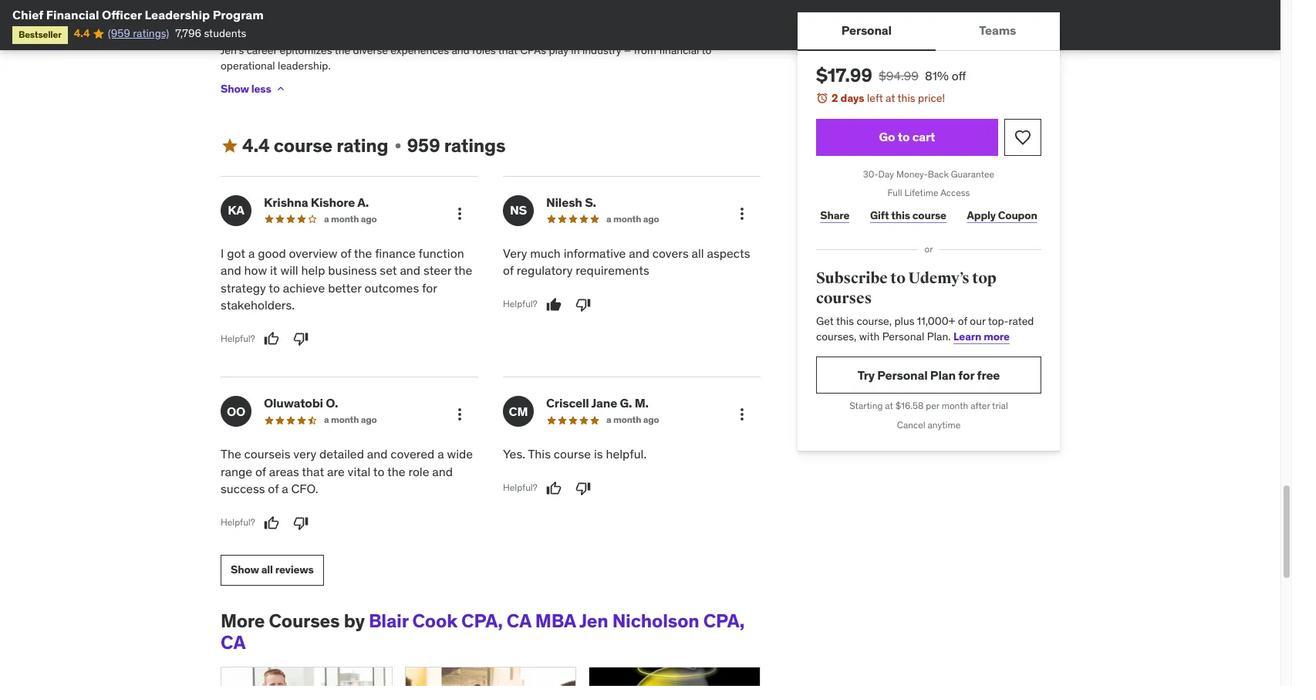 Task type: describe. For each thing, give the bounding box(es) containing it.
blair cook cpa, ca mba jen nicholson cpa, ca link
[[221, 609, 745, 655]]

got
[[227, 245, 245, 261]]

udemy's
[[909, 269, 970, 288]]

30-
[[863, 168, 879, 180]]

more courses by
[[221, 609, 369, 633]]

blair cook cpa, ca mba jen nicholson cpa, ca
[[221, 609, 745, 655]]

show for show all reviews
[[231, 563, 259, 577]]

more
[[984, 329, 1010, 343]]

this
[[528, 446, 551, 462]]

nilesh s.
[[546, 194, 597, 210]]

to inside the courseis very detailed and covered a wide range of areas that are vital to the role and success of a cfo.
[[373, 464, 385, 479]]

4.4 for 4.4 course rating
[[242, 134, 270, 158]]

to inside subscribe to udemy's top courses
[[891, 269, 906, 288]]

rated
[[1009, 314, 1035, 328]]

s.
[[585, 194, 597, 210]]

0 vertical spatial course
[[274, 134, 333, 158]]

wishlist image
[[1014, 128, 1033, 146]]

11,000+
[[918, 314, 956, 328]]

program
[[213, 7, 264, 22]]

and right set
[[400, 263, 421, 278]]

2 days left at this price!
[[832, 91, 945, 105]]

try personal plan for free
[[858, 367, 1000, 383]]

mark review by criscell jane g. m. as helpful image
[[546, 481, 562, 496]]

are
[[327, 464, 345, 479]]

of down courseis
[[255, 464, 266, 479]]

cart
[[913, 129, 936, 144]]

$17.99 $94.99 81% off
[[817, 63, 967, 87]]

subscribe
[[817, 269, 888, 288]]

price!
[[918, 91, 945, 105]]

helpful.
[[606, 446, 647, 462]]

alarm image
[[817, 92, 829, 104]]

2 vertical spatial personal
[[878, 367, 928, 383]]

a.
[[357, 194, 369, 210]]

undo mark review by nilesh s. as helpful image
[[546, 297, 562, 312]]

helpful? for the courseis very detailed and covered a wide range of areas that are vital to the role and success of a cfo.
[[221, 516, 255, 528]]

lifetime
[[905, 187, 939, 199]]

coupon
[[999, 208, 1038, 222]]

chief
[[12, 7, 43, 22]]

finance
[[375, 245, 416, 261]]

guarantee
[[951, 168, 995, 180]]

detailed
[[320, 446, 364, 462]]

course for yes. this course is helpful.
[[554, 446, 591, 462]]

very
[[503, 245, 527, 261]]

free
[[977, 367, 1000, 383]]

show all reviews
[[231, 563, 314, 577]]

a month ago for o.
[[324, 414, 377, 426]]

ns
[[510, 202, 527, 218]]

share
[[821, 208, 850, 222]]

medium image
[[221, 137, 239, 155]]

to inside the i got a good overview of the finance function and how it will help business set and steer the strategy to achieve better outcomes for stakeholders.
[[269, 280, 280, 295]]

money-
[[897, 168, 928, 180]]

much
[[530, 245, 561, 261]]

students
[[204, 27, 246, 40]]

good
[[258, 245, 286, 261]]

with
[[860, 329, 880, 343]]

(959 ratings)
[[108, 27, 169, 40]]

cancel
[[897, 419, 926, 431]]

learn more
[[954, 329, 1010, 343]]

of inside get this course, plus 11,000+ of our top-rated courses, with personal plan.
[[958, 314, 968, 328]]

0 vertical spatial this
[[898, 91, 916, 105]]

is
[[594, 446, 603, 462]]

helpful? for yes. this course is helpful.
[[503, 482, 538, 493]]

course,
[[857, 314, 892, 328]]

share button
[[817, 200, 854, 231]]

0 horizontal spatial ca
[[221, 631, 246, 655]]

informative
[[564, 245, 626, 261]]

mba
[[535, 609, 576, 633]]

additional actions for review by nilesh s. image
[[733, 204, 752, 223]]

help
[[301, 263, 325, 278]]

learn more link
[[954, 329, 1010, 343]]

back
[[928, 168, 949, 180]]

starting at $16.58 per month after trial cancel anytime
[[850, 400, 1009, 431]]

mark review by nilesh s. as unhelpful image
[[575, 297, 591, 312]]

requirements
[[576, 263, 650, 278]]

all inside very much informative and covers all aspects of regulatory requirements
[[692, 245, 704, 261]]

get
[[817, 314, 834, 328]]

courses
[[817, 288, 872, 308]]

covered
[[391, 446, 435, 462]]

achieve
[[283, 280, 325, 295]]

financial
[[46, 7, 99, 22]]

regulatory
[[517, 263, 573, 278]]

ago for and
[[361, 414, 377, 426]]

cm
[[509, 404, 528, 419]]

show all reviews button
[[221, 555, 324, 585]]

$94.99
[[879, 68, 919, 83]]

1 horizontal spatial for
[[959, 367, 975, 383]]

subscribe to udemy's top courses
[[817, 269, 997, 308]]

how
[[244, 263, 267, 278]]

mark review by oluwatobi o. as helpful image
[[264, 515, 279, 531]]

nicholson
[[613, 609, 700, 633]]

the courseis very detailed and covered a wide range of areas that are vital to the role and success of a cfo.
[[221, 446, 473, 496]]

ka
[[228, 202, 245, 218]]

wide
[[447, 446, 473, 462]]

a down areas
[[282, 481, 288, 496]]

mark review by krishna kishore a. as helpful image
[[264, 331, 279, 347]]

apply coupon button
[[963, 200, 1042, 231]]

personal inside get this course, plus 11,000+ of our top-rated courses, with personal plan.
[[883, 329, 925, 343]]

a down jane
[[607, 414, 612, 426]]

apply
[[967, 208, 996, 222]]

krishna kishore a.
[[264, 194, 369, 210]]

days
[[841, 91, 865, 105]]

a down kishore
[[324, 213, 329, 224]]

gift this course link
[[866, 200, 951, 231]]

access
[[941, 187, 970, 199]]

blair
[[369, 609, 409, 633]]

helpful? for very much informative and covers all aspects of regulatory requirements
[[503, 298, 538, 310]]

get this course, plus 11,000+ of our top-rated courses, with personal plan.
[[817, 314, 1035, 343]]

of inside the i got a good overview of the finance function and how it will help business set and steer the strategy to achieve better outcomes for stakeholders.
[[341, 245, 351, 261]]

month down the g.
[[614, 414, 642, 426]]

gift this course
[[871, 208, 947, 222]]



Task type: locate. For each thing, give the bounding box(es) containing it.
a month ago for jane
[[607, 414, 660, 426]]

0 horizontal spatial 4.4
[[74, 27, 90, 40]]

helpful?
[[503, 298, 538, 310], [221, 333, 255, 344], [503, 482, 538, 493], [221, 516, 255, 528]]

teams
[[980, 23, 1017, 38]]

leadership
[[145, 7, 210, 22]]

the left role
[[387, 464, 406, 479]]

and right role
[[432, 464, 453, 479]]

to right the vital at the left bottom of the page
[[373, 464, 385, 479]]

1 vertical spatial at
[[885, 400, 894, 412]]

1 horizontal spatial cpa,
[[704, 609, 745, 633]]

it
[[270, 263, 278, 278]]

0 vertical spatial xsmall image
[[274, 83, 287, 95]]

jane
[[592, 395, 618, 411]]

show left less at the top left of the page
[[221, 82, 249, 95]]

business
[[328, 263, 377, 278]]

mark review by oluwatobi o. as unhelpful image
[[293, 515, 308, 531]]

ago for overview
[[361, 213, 377, 224]]

teams button
[[936, 12, 1060, 49]]

1 horizontal spatial course
[[554, 446, 591, 462]]

1 vertical spatial all
[[261, 563, 273, 577]]

cpa, right cook
[[462, 609, 503, 633]]

additional actions for review by krishna kishore a. image
[[451, 204, 469, 223]]

a right 'got'
[[248, 245, 255, 261]]

bestseller
[[19, 29, 62, 40]]

very
[[294, 446, 317, 462]]

ca left courses
[[221, 631, 246, 655]]

course up 'krishna kishore a.'
[[274, 134, 333, 158]]

to down it
[[269, 280, 280, 295]]

this
[[898, 91, 916, 105], [892, 208, 911, 222], [837, 314, 854, 328]]

oo
[[227, 404, 245, 419]]

plan.
[[927, 329, 951, 343]]

4.4 down financial
[[74, 27, 90, 40]]

xsmall image inside show less button
[[274, 83, 287, 95]]

top
[[973, 269, 997, 288]]

a month ago up very much informative and covers all aspects of regulatory requirements
[[607, 213, 660, 224]]

helpful? left 'mark review by criscell jane g. m. as helpful' "icon"
[[503, 482, 538, 493]]

this right gift
[[892, 208, 911, 222]]

0 horizontal spatial all
[[261, 563, 273, 577]]

a month ago down the g.
[[607, 414, 660, 426]]

0 vertical spatial for
[[422, 280, 437, 295]]

0 horizontal spatial cpa,
[[462, 609, 503, 633]]

of left our
[[958, 314, 968, 328]]

month down o.
[[331, 414, 359, 426]]

a inside the i got a good overview of the finance function and how it will help business set and steer the strategy to achieve better outcomes for stakeholders.
[[248, 245, 255, 261]]

this inside get this course, plus 11,000+ of our top-rated courses, with personal plan.
[[837, 314, 854, 328]]

go to cart
[[880, 129, 936, 144]]

1 horizontal spatial xsmall image
[[392, 140, 404, 152]]

0 vertical spatial the
[[354, 245, 372, 261]]

at left $16.58
[[885, 400, 894, 412]]

2 vertical spatial course
[[554, 446, 591, 462]]

a month ago for s.
[[607, 213, 660, 224]]

try personal plan for free link
[[817, 357, 1042, 394]]

a
[[324, 213, 329, 224], [607, 213, 612, 224], [248, 245, 255, 261], [324, 414, 329, 426], [607, 414, 612, 426], [438, 446, 444, 462], [282, 481, 288, 496]]

show inside button
[[231, 563, 259, 577]]

this for course
[[892, 208, 911, 222]]

0 vertical spatial all
[[692, 245, 704, 261]]

course left is
[[554, 446, 591, 462]]

2 horizontal spatial course
[[913, 208, 947, 222]]

1 horizontal spatial ca
[[507, 609, 531, 633]]

a left wide
[[438, 446, 444, 462]]

81%
[[925, 68, 949, 83]]

courses,
[[817, 329, 857, 343]]

o.
[[326, 395, 338, 411]]

mark review by krishna kishore a. as unhelpful image
[[293, 331, 308, 347]]

month up anytime on the bottom right
[[942, 400, 969, 412]]

1 vertical spatial 4.4
[[242, 134, 270, 158]]

g.
[[620, 395, 632, 411]]

0 horizontal spatial course
[[274, 134, 333, 158]]

month for wide
[[331, 414, 359, 426]]

steer
[[424, 263, 452, 278]]

show for show less
[[221, 82, 249, 95]]

the
[[354, 245, 372, 261], [454, 263, 473, 278], [387, 464, 406, 479]]

all right the covers
[[692, 245, 704, 261]]

personal up $16.58
[[878, 367, 928, 383]]

strategy
[[221, 280, 266, 295]]

range
[[221, 464, 252, 479]]

role
[[409, 464, 429, 479]]

personal inside button
[[842, 23, 892, 38]]

1 horizontal spatial 4.4
[[242, 134, 270, 158]]

trial
[[993, 400, 1009, 412]]

to right go
[[898, 129, 910, 144]]

at inside starting at $16.58 per month after trial cancel anytime
[[885, 400, 894, 412]]

left
[[867, 91, 883, 105]]

month down kishore
[[331, 213, 359, 224]]

course down the lifetime
[[913, 208, 947, 222]]

1 vertical spatial for
[[959, 367, 975, 383]]

of down areas
[[268, 481, 279, 496]]

a month ago down o.
[[324, 414, 377, 426]]

at right left at the top right of the page
[[886, 91, 896, 105]]

mark review by criscell jane g. m. as unhelpful image
[[575, 481, 591, 496]]

to inside button
[[898, 129, 910, 144]]

1 vertical spatial show
[[231, 563, 259, 577]]

learn
[[954, 329, 982, 343]]

xsmall image right less at the top left of the page
[[274, 83, 287, 95]]

ago down a.
[[361, 213, 377, 224]]

better
[[328, 280, 362, 295]]

all inside show all reviews button
[[261, 563, 273, 577]]

4.4 for 4.4
[[74, 27, 90, 40]]

4.4
[[74, 27, 90, 40], [242, 134, 270, 158]]

xsmall image left 959 on the left
[[392, 140, 404, 152]]

cook
[[413, 609, 458, 633]]

courses
[[269, 609, 340, 633]]

1 horizontal spatial the
[[387, 464, 406, 479]]

for inside the i got a good overview of the finance function and how it will help business set and steer the strategy to achieve better outcomes for stakeholders.
[[422, 280, 437, 295]]

the up business
[[354, 245, 372, 261]]

0 horizontal spatial the
[[354, 245, 372, 261]]

helpful? for i got a good overview of the finance function and how it will help business set and steer the strategy to achieve better outcomes for stakeholders.
[[221, 333, 255, 344]]

of up business
[[341, 245, 351, 261]]

the right steer
[[454, 263, 473, 278]]

i
[[221, 245, 224, 261]]

gift
[[871, 208, 889, 222]]

covers
[[653, 245, 689, 261]]

show less
[[221, 82, 271, 95]]

a month ago down a.
[[324, 213, 377, 224]]

ago for covers
[[643, 213, 660, 224]]

a down o.
[[324, 414, 329, 426]]

additional actions for review by criscell jane g. m. image
[[733, 406, 752, 424]]

ago up the "detailed"
[[361, 414, 377, 426]]

cpa, right nicholson
[[704, 609, 745, 633]]

and inside very much informative and covers all aspects of regulatory requirements
[[629, 245, 650, 261]]

for down steer
[[422, 280, 437, 295]]

set
[[380, 263, 397, 278]]

show left reviews
[[231, 563, 259, 577]]

2 vertical spatial the
[[387, 464, 406, 479]]

more
[[221, 609, 265, 633]]

personal button
[[798, 12, 936, 49]]

tab list
[[798, 12, 1060, 51]]

0 vertical spatial 4.4
[[74, 27, 90, 40]]

reviews
[[275, 563, 314, 577]]

plus
[[895, 314, 915, 328]]

helpful? left mark review by oluwatobi o. as helpful image on the left bottom of page
[[221, 516, 255, 528]]

go
[[880, 129, 896, 144]]

1 vertical spatial this
[[892, 208, 911, 222]]

course for gift this course
[[913, 208, 947, 222]]

0 vertical spatial show
[[221, 82, 249, 95]]

to left udemy's
[[891, 269, 906, 288]]

1 vertical spatial the
[[454, 263, 473, 278]]

ago down m.
[[643, 414, 660, 426]]

1 vertical spatial course
[[913, 208, 947, 222]]

of
[[341, 245, 351, 261], [503, 263, 514, 278], [958, 314, 968, 328], [255, 464, 266, 479], [268, 481, 279, 496]]

oluwatobi
[[264, 395, 323, 411]]

helpful? left the "mark review by krishna kishore a. as helpful" image
[[221, 333, 255, 344]]

this down $94.99
[[898, 91, 916, 105]]

1 vertical spatial personal
[[883, 329, 925, 343]]

after
[[971, 400, 990, 412]]

apply coupon
[[967, 208, 1038, 222]]

0 horizontal spatial xsmall image
[[274, 83, 287, 95]]

month for finance
[[331, 213, 359, 224]]

ca left "mba"
[[507, 609, 531, 633]]

ago for helpful.
[[643, 414, 660, 426]]

0 vertical spatial at
[[886, 91, 896, 105]]

this for course,
[[837, 314, 854, 328]]

less
[[251, 82, 271, 95]]

anytime
[[928, 419, 961, 431]]

7,796
[[175, 27, 201, 40]]

of down very
[[503, 263, 514, 278]]

1 horizontal spatial all
[[692, 245, 704, 261]]

2 horizontal spatial the
[[454, 263, 473, 278]]

krishna
[[264, 194, 308, 210]]

m.
[[635, 395, 649, 411]]

xsmall image
[[274, 83, 287, 95], [392, 140, 404, 152]]

jen
[[580, 609, 609, 633]]

course
[[274, 134, 333, 158], [913, 208, 947, 222], [554, 446, 591, 462]]

outcomes
[[365, 280, 419, 295]]

and up the vital at the left bottom of the page
[[367, 446, 388, 462]]

personal
[[842, 23, 892, 38], [883, 329, 925, 343], [878, 367, 928, 383]]

1 vertical spatial xsmall image
[[392, 140, 404, 152]]

ago up the covers
[[643, 213, 660, 224]]

show inside button
[[221, 82, 249, 95]]

all left reviews
[[261, 563, 273, 577]]

our
[[970, 314, 986, 328]]

of inside very much informative and covers all aspects of regulatory requirements
[[503, 263, 514, 278]]

at
[[886, 91, 896, 105], [885, 400, 894, 412]]

1 cpa, from the left
[[462, 609, 503, 633]]

959
[[407, 134, 440, 158]]

month for of
[[614, 213, 642, 224]]

a up informative
[[607, 213, 612, 224]]

personal up $17.99
[[842, 23, 892, 38]]

a month ago for kishore
[[324, 213, 377, 224]]

$16.58
[[896, 400, 924, 412]]

tab list containing personal
[[798, 12, 1060, 51]]

and left the covers
[[629, 245, 650, 261]]

2 cpa, from the left
[[704, 609, 745, 633]]

or
[[925, 243, 933, 255]]

959 ratings
[[407, 134, 506, 158]]

and down 'got'
[[221, 263, 241, 278]]

this up courses,
[[837, 314, 854, 328]]

the inside the courseis very detailed and covered a wide range of areas that are vital to the role and success of a cfo.
[[387, 464, 406, 479]]

personal down plus
[[883, 329, 925, 343]]

yes.
[[503, 446, 526, 462]]

try
[[858, 367, 875, 383]]

for left 'free' at the right bottom of page
[[959, 367, 975, 383]]

4.4 right the medium icon
[[242, 134, 270, 158]]

additional actions for review by oluwatobi o. image
[[451, 406, 469, 424]]

2 vertical spatial this
[[837, 314, 854, 328]]

overview
[[289, 245, 338, 261]]

0 vertical spatial personal
[[842, 23, 892, 38]]

helpful? left undo mark review by nilesh s. as helpful icon
[[503, 298, 538, 310]]

criscell
[[546, 395, 589, 411]]

top-
[[988, 314, 1009, 328]]

starting
[[850, 400, 883, 412]]

30-day money-back guarantee full lifetime access
[[863, 168, 995, 199]]

i got a good overview of the finance function and how it will help business set and steer the strategy to achieve better outcomes for stakeholders.
[[221, 245, 473, 313]]

month up very much informative and covers all aspects of regulatory requirements
[[614, 213, 642, 224]]

month inside starting at $16.58 per month after trial cancel anytime
[[942, 400, 969, 412]]

$17.99
[[817, 63, 873, 87]]

0 horizontal spatial for
[[422, 280, 437, 295]]

oluwatobi o.
[[264, 395, 338, 411]]

function
[[419, 245, 464, 261]]



Task type: vqa. For each thing, say whether or not it's contained in the screenshot.
topmost course
yes



